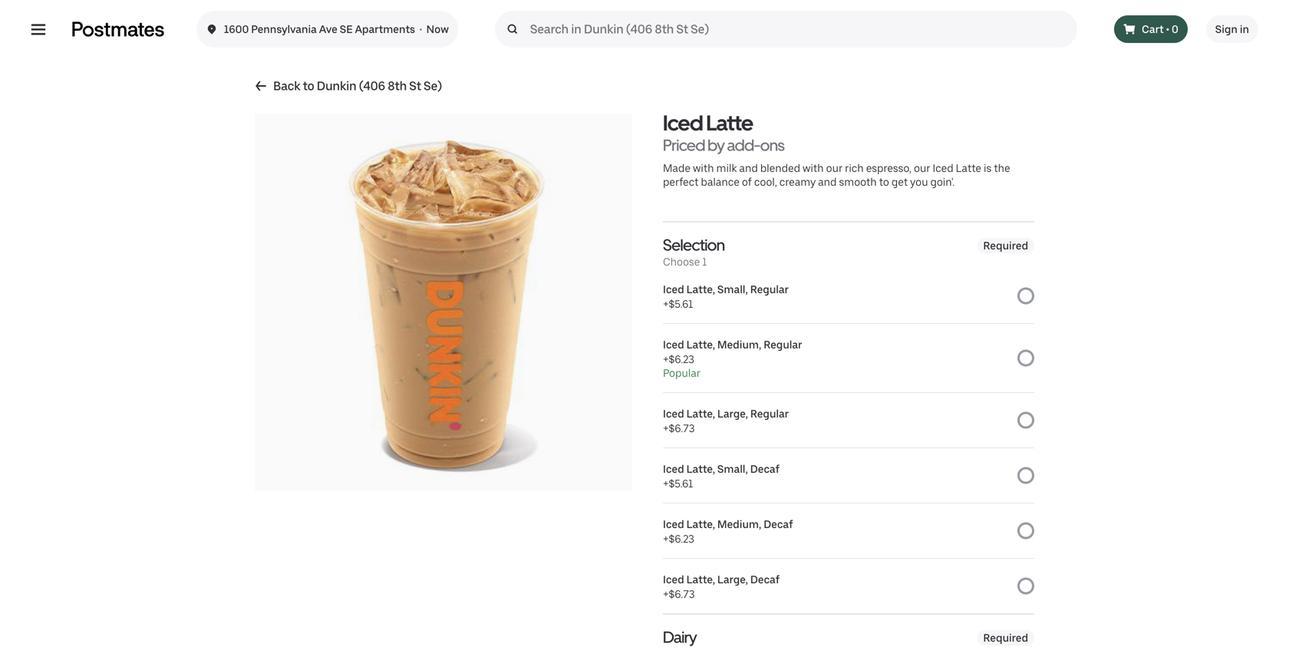Task type: locate. For each thing, give the bounding box(es) containing it.
1 vertical spatial latte
[[956, 162, 982, 175]]

4 + from the top
[[663, 477, 669, 490]]

small, for decaf
[[718, 462, 748, 476]]

+
[[663, 297, 669, 310], [663, 353, 669, 366], [663, 422, 669, 435], [663, 477, 669, 490], [663, 532, 669, 545], [663, 588, 669, 601]]

2 • from the left
[[1166, 23, 1170, 36]]

and right creamy at the right of page
[[818, 175, 837, 188]]

+ inside iced latte, large, decaf + $6.73
[[663, 588, 669, 601]]

small, down selection choose 1 at the right top
[[718, 283, 748, 296]]

2 latte, from the top
[[687, 338, 715, 351]]

1 medium, from the top
[[718, 338, 762, 351]]

$6.73 inside iced latte, large, decaf + $6.73
[[669, 588, 695, 601]]

0 horizontal spatial and
[[739, 162, 758, 175]]

decaf down iced latte, large, regular + $6.73
[[750, 462, 780, 476]]

2 with from the left
[[803, 162, 824, 175]]

1 + from the top
[[663, 297, 669, 310]]

decaf
[[750, 462, 780, 476], [764, 518, 793, 531], [751, 573, 780, 586]]

decaf inside iced latte, large, decaf + $6.73
[[751, 573, 780, 586]]

iced down popular
[[663, 407, 684, 420]]

now
[[426, 23, 449, 36]]

0 horizontal spatial with
[[693, 162, 714, 175]]

•
[[420, 23, 422, 36], [1166, 23, 1170, 36]]

and up of
[[739, 162, 758, 175]]

selection choose 1
[[663, 235, 725, 268]]

1 horizontal spatial our
[[914, 162, 931, 175]]

• left now
[[420, 23, 422, 36]]

is
[[984, 162, 992, 175]]

2 $5.61 from the top
[[669, 477, 693, 490]]

iced inside 'iced latte, small, decaf + $5.61'
[[663, 462, 684, 476]]

$5.61
[[669, 297, 693, 310], [669, 477, 693, 490]]

1 latte, from the top
[[687, 283, 715, 296]]

small, down iced latte, large, regular + $6.73
[[718, 462, 748, 476]]

1 horizontal spatial and
[[818, 175, 837, 188]]

latte, down iced latte, medium, decaf + $6.23
[[687, 573, 715, 586]]

latte, inside iced latte, small, regular + $5.61
[[687, 283, 715, 296]]

$6.73 inside iced latte, large, regular + $6.73
[[669, 422, 695, 435]]

iced for iced latte, small, decaf + $5.61
[[663, 462, 684, 476]]

regular for iced latte, medium, regular + $6.23 popular
[[764, 338, 802, 351]]

1 vertical spatial regular
[[764, 338, 802, 351]]

to down espresso,
[[879, 175, 889, 188]]

iced
[[663, 110, 703, 135], [933, 162, 954, 175], [663, 283, 684, 296], [663, 338, 684, 351], [663, 407, 684, 420], [663, 462, 684, 476], [663, 518, 684, 531], [663, 573, 684, 586]]

$6.73 down popular
[[669, 422, 695, 435]]

$5.61 inside iced latte, small, regular + $5.61
[[669, 297, 693, 310]]

latte, down popular
[[687, 407, 715, 420]]

• left 0
[[1166, 23, 1170, 36]]

iced inside iced latte, medium, decaf + $6.23
[[663, 518, 684, 531]]

1 vertical spatial required
[[984, 631, 1029, 644]]

$6.23
[[669, 353, 695, 366], [669, 532, 695, 545]]

and
[[739, 162, 758, 175], [818, 175, 837, 188]]

cart • 0
[[1142, 23, 1179, 36]]

regular inside iced latte, medium, regular + $6.23 popular
[[764, 338, 802, 351]]

with up balance
[[693, 162, 714, 175]]

regular inside iced latte, small, regular + $5.61
[[750, 283, 789, 296]]

large, inside iced latte, large, regular + $6.73
[[718, 407, 748, 420]]

latte, down 1
[[687, 283, 715, 296]]

latte, inside 'iced latte, small, decaf + $5.61'
[[687, 462, 715, 476]]

iced inside iced latte, small, regular + $5.61
[[663, 283, 684, 296]]

0 vertical spatial large,
[[718, 407, 748, 420]]

postmates home image
[[71, 20, 166, 38]]

1 $6.73 from the top
[[669, 422, 695, 435]]

1 horizontal spatial •
[[1166, 23, 1170, 36]]

0 vertical spatial $5.61
[[669, 297, 693, 310]]

+ inside iced latte, large, regular + $6.73
[[663, 422, 669, 435]]

se)
[[424, 79, 442, 93]]

medium,
[[718, 338, 762, 351], [718, 518, 762, 531]]

$5.61 for iced latte, small, regular + $5.61
[[669, 297, 693, 310]]

deliver to image
[[206, 20, 218, 38]]

iced down 'iced latte, small, decaf + $5.61'
[[663, 518, 684, 531]]

$6.73
[[669, 422, 695, 435], [669, 588, 695, 601]]

iced up 'dairy'
[[663, 573, 684, 586]]

latte, inside iced latte, large, decaf + $6.73
[[687, 573, 715, 586]]

latte, for iced latte, medium, decaf + $6.23
[[687, 518, 715, 531]]

1 vertical spatial $5.61
[[669, 477, 693, 490]]

0 vertical spatial regular
[[750, 283, 789, 296]]

st
[[409, 79, 421, 93]]

+ inside 'iced latte, small, decaf + $5.61'
[[663, 477, 669, 490]]

2 $6.73 from the top
[[669, 588, 695, 601]]

made with milk and blended with our rich espresso, our iced latte is the perfect balance of cool, creamy and smooth to get you goin'.
[[663, 162, 1011, 188]]

large, down iced latte, medium, decaf + $6.23
[[718, 573, 748, 586]]

+ inside iced latte, small, regular + $5.61
[[663, 297, 669, 310]]

2 vertical spatial regular
[[751, 407, 789, 420]]

latte, inside iced latte, medium, decaf + $6.23
[[687, 518, 715, 531]]

$6.23 up popular
[[669, 353, 695, 366]]

latte
[[706, 110, 753, 135], [956, 162, 982, 175]]

iced inside iced latte priced by add-ons
[[663, 110, 703, 135]]

required
[[984, 239, 1029, 252], [984, 631, 1029, 644]]

6 latte, from the top
[[687, 573, 715, 586]]

1 vertical spatial to
[[879, 175, 889, 188]]

small, inside 'iced latte, small, decaf + $5.61'
[[718, 462, 748, 476]]

iced for iced latte priced by add-ons
[[663, 110, 703, 135]]

the
[[994, 162, 1011, 175]]

1 required from the top
[[984, 239, 1029, 252]]

+ inside iced latte, medium, decaf + $6.23
[[663, 532, 669, 545]]

+ inside iced latte, medium, regular + $6.23 popular
[[663, 353, 669, 366]]

latte, up popular
[[687, 338, 715, 351]]

back
[[273, 79, 300, 93]]

0 vertical spatial latte
[[706, 110, 753, 135]]

decaf for iced latte, medium, decaf + $6.23
[[764, 518, 793, 531]]

iced latte, small, regular + $5.61
[[663, 283, 789, 310]]

0 horizontal spatial •
[[420, 23, 422, 36]]

creamy
[[780, 175, 816, 188]]

iced up goin'.
[[933, 162, 954, 175]]

medium, for regular
[[718, 338, 762, 351]]

large, down iced latte, medium, regular + $6.23 popular on the bottom of the page
[[718, 407, 748, 420]]

1 $6.23 from the top
[[669, 353, 695, 366]]

to inside the "made with milk and blended with our rich espresso, our iced latte is the perfect balance of cool, creamy and smooth to get you goin'."
[[879, 175, 889, 188]]

$6.73 for iced latte, large, decaf + $6.73
[[669, 588, 695, 601]]

1600
[[224, 23, 249, 36]]

latte, down iced latte, large, regular + $6.73
[[687, 462, 715, 476]]

latte, inside iced latte, medium, regular + $6.23 popular
[[687, 338, 715, 351]]

+ for iced latte, medium, decaf + $6.23
[[663, 532, 669, 545]]

1 $5.61 from the top
[[669, 297, 693, 310]]

medium, inside iced latte, medium, decaf + $6.23
[[718, 518, 762, 531]]

2 vertical spatial decaf
[[751, 573, 780, 586]]

decaf down iced latte, medium, decaf + $6.23
[[751, 573, 780, 586]]

latte,
[[687, 283, 715, 296], [687, 338, 715, 351], [687, 407, 715, 420], [687, 462, 715, 476], [687, 518, 715, 531], [687, 573, 715, 586]]

iced left by
[[663, 110, 703, 135]]

0 vertical spatial $6.73
[[669, 422, 695, 435]]

(406
[[359, 79, 385, 93]]

1 vertical spatial decaf
[[764, 518, 793, 531]]

ave
[[319, 23, 338, 36]]

2 medium, from the top
[[718, 518, 762, 531]]

$6.23 inside iced latte, medium, decaf + $6.23
[[669, 532, 695, 545]]

2 large, from the top
[[718, 573, 748, 586]]

decaf for iced latte, large, decaf + $6.73
[[751, 573, 780, 586]]

5 latte, from the top
[[687, 518, 715, 531]]

0 vertical spatial medium,
[[718, 338, 762, 351]]

large, inside iced latte, large, decaf + $6.73
[[718, 573, 748, 586]]

0 vertical spatial to
[[303, 79, 314, 93]]

0
[[1172, 23, 1179, 36]]

iced up popular
[[663, 338, 684, 351]]

1 vertical spatial $6.23
[[669, 532, 695, 545]]

cool,
[[754, 175, 777, 188]]

0 vertical spatial $6.23
[[669, 353, 695, 366]]

our
[[826, 162, 843, 175], [914, 162, 931, 175]]

$5.61 up iced latte, medium, decaf + $6.23
[[669, 477, 693, 490]]

0 horizontal spatial our
[[826, 162, 843, 175]]

0 horizontal spatial to
[[303, 79, 314, 93]]

1 our from the left
[[826, 162, 843, 175]]

1 vertical spatial large,
[[718, 573, 748, 586]]

iced down choose
[[663, 283, 684, 296]]

latte left is
[[956, 162, 982, 175]]

0 vertical spatial small,
[[718, 283, 748, 296]]

iced inside iced latte, medium, regular + $6.23 popular
[[663, 338, 684, 351]]

latte, for iced latte, medium, regular + $6.23 popular
[[687, 338, 715, 351]]

large,
[[718, 407, 748, 420], [718, 573, 748, 586]]

latte, down 'iced latte, small, decaf + $5.61'
[[687, 518, 715, 531]]

iced latte, medium, decaf + $6.23
[[663, 518, 793, 545]]

1 horizontal spatial to
[[879, 175, 889, 188]]

priced
[[663, 135, 705, 155]]

iced down iced latte, large, regular + $6.73
[[663, 462, 684, 476]]

$6.23 inside iced latte, medium, regular + $6.23 popular
[[669, 353, 695, 366]]

1 vertical spatial $6.73
[[669, 588, 695, 601]]

milk
[[717, 162, 737, 175]]

latte up milk
[[706, 110, 753, 135]]

1 vertical spatial and
[[818, 175, 837, 188]]

decaf inside iced latte, medium, decaf + $6.23
[[764, 518, 793, 531]]

small, inside iced latte, small, regular + $5.61
[[718, 283, 748, 296]]

+ for iced latte, small, regular + $5.61
[[663, 297, 669, 310]]

iced latte, large, regular + $6.73
[[663, 407, 789, 435]]

decaf inside 'iced latte, small, decaf + $5.61'
[[750, 462, 780, 476]]

1 vertical spatial small,
[[718, 462, 748, 476]]

medium, down iced latte, small, regular + $5.61
[[718, 338, 762, 351]]

small,
[[718, 283, 748, 296], [718, 462, 748, 476]]

5 + from the top
[[663, 532, 669, 545]]

4 latte, from the top
[[687, 462, 715, 476]]

our left rich
[[826, 162, 843, 175]]

2 small, from the top
[[718, 462, 748, 476]]

in
[[1240, 23, 1250, 36]]

1 horizontal spatial latte
[[956, 162, 982, 175]]

1
[[703, 255, 707, 268]]

$6.23 up iced latte, large, decaf + $6.73
[[669, 532, 695, 545]]

decaf down 'iced latte, small, decaf + $5.61'
[[764, 518, 793, 531]]

regular inside iced latte, large, regular + $6.73
[[751, 407, 789, 420]]

with
[[693, 162, 714, 175], [803, 162, 824, 175]]

0 vertical spatial required
[[984, 239, 1029, 252]]

popular
[[663, 367, 701, 380]]

with up creamy at the right of page
[[803, 162, 824, 175]]

1 small, from the top
[[718, 283, 748, 296]]

our up you on the right top of the page
[[914, 162, 931, 175]]

3 latte, from the top
[[687, 407, 715, 420]]

regular
[[750, 283, 789, 296], [764, 338, 802, 351], [751, 407, 789, 420]]

iced for iced latte, small, regular + $5.61
[[663, 283, 684, 296]]

medium, down 'iced latte, small, decaf + $5.61'
[[718, 518, 762, 531]]

0 vertical spatial decaf
[[750, 462, 780, 476]]

$5.61 inside 'iced latte, small, decaf + $5.61'
[[669, 477, 693, 490]]

iced inside iced latte, large, regular + $6.73
[[663, 407, 684, 420]]

iced inside iced latte, large, decaf + $6.73
[[663, 573, 684, 586]]

2 + from the top
[[663, 353, 669, 366]]

1 large, from the top
[[718, 407, 748, 420]]

$6.73 for iced latte, large, regular + $6.73
[[669, 422, 695, 435]]

$6.23 for iced latte, medium, regular + $6.23 popular
[[669, 353, 695, 366]]

back to dunkin (406 8th st se) link
[[255, 77, 442, 95]]

$5.61 down choose
[[669, 297, 693, 310]]

2 $6.23 from the top
[[669, 532, 695, 545]]

medium, inside iced latte, medium, regular + $6.23 popular
[[718, 338, 762, 351]]

1 horizontal spatial with
[[803, 162, 824, 175]]

6 + from the top
[[663, 588, 669, 601]]

latte, inside iced latte, large, regular + $6.73
[[687, 407, 715, 420]]

0 horizontal spatial latte
[[706, 110, 753, 135]]

1 vertical spatial medium,
[[718, 518, 762, 531]]

to right back
[[303, 79, 314, 93]]

balance
[[701, 175, 740, 188]]

to
[[303, 79, 314, 93], [879, 175, 889, 188]]

rich
[[845, 162, 864, 175]]

3 + from the top
[[663, 422, 669, 435]]

$6.73 up 'dairy'
[[669, 588, 695, 601]]



Task type: vqa. For each thing, say whether or not it's contained in the screenshot.
Pizza
no



Task type: describe. For each thing, give the bounding box(es) containing it.
large, for decaf
[[718, 573, 748, 586]]

latte, for iced latte, small, regular + $5.61
[[687, 283, 715, 296]]

iced for iced latte, large, regular + $6.73
[[663, 407, 684, 420]]

2 required from the top
[[984, 631, 1029, 644]]

latte, for iced latte, small, decaf + $5.61
[[687, 462, 715, 476]]

decaf for iced latte, small, decaf + $5.61
[[750, 462, 780, 476]]

iced latte priced by add-ons
[[663, 110, 785, 155]]

latte, for iced latte, large, decaf + $6.73
[[687, 573, 715, 586]]

+ for iced latte, large, regular + $6.73
[[663, 422, 669, 435]]

iced for iced latte, medium, decaf + $6.23
[[663, 518, 684, 531]]

+ for iced latte, small, decaf + $5.61
[[663, 477, 669, 490]]

1 • from the left
[[420, 23, 422, 36]]

ons
[[760, 135, 785, 155]]

get
[[892, 175, 908, 188]]

regular for iced latte, large, regular + $6.73
[[751, 407, 789, 420]]

sign in
[[1216, 23, 1250, 36]]

blended
[[760, 162, 801, 175]]

made
[[663, 162, 691, 175]]

selection
[[663, 235, 725, 254]]

choose
[[663, 255, 700, 268]]

smooth
[[839, 175, 877, 188]]

by
[[708, 135, 725, 155]]

8th
[[388, 79, 407, 93]]

latte, for iced latte, large, regular + $6.73
[[687, 407, 715, 420]]

you
[[910, 175, 928, 188]]

+ for iced latte, medium, regular + $6.23 popular
[[663, 353, 669, 366]]

iced latte, medium, regular + $6.23 popular
[[663, 338, 802, 380]]

+ for iced latte, large, decaf + $6.73
[[663, 588, 669, 601]]

medium, for decaf
[[718, 518, 762, 531]]

large, for regular
[[718, 407, 748, 420]]

0 vertical spatial and
[[739, 162, 758, 175]]

dunkin
[[317, 79, 357, 93]]

small, for regular
[[718, 283, 748, 296]]

apartments
[[355, 23, 415, 36]]

sign in link
[[1206, 15, 1259, 43]]

2 our from the left
[[914, 162, 931, 175]]

se
[[340, 23, 353, 36]]

pennsylvania
[[251, 23, 317, 36]]

dairy
[[663, 627, 697, 647]]

espresso,
[[866, 162, 912, 175]]

main navigation menu image
[[31, 21, 46, 37]]

latte inside iced latte priced by add-ons
[[706, 110, 753, 135]]

sign
[[1216, 23, 1238, 36]]

goin'.
[[931, 175, 955, 188]]

iced inside the "made with milk and blended with our rich espresso, our iced latte is the perfect balance of cool, creamy and smooth to get you goin'."
[[933, 162, 954, 175]]

iced latte, small, decaf + $5.61
[[663, 462, 780, 490]]

cart
[[1142, 23, 1164, 36]]

iced for iced latte, medium, regular + $6.23 popular
[[663, 338, 684, 351]]

latte inside the "made with milk and blended with our rich espresso, our iced latte is the perfect balance of cool, creamy and smooth to get you goin'."
[[956, 162, 982, 175]]

1600 pennsylvania ave se apartments • now
[[224, 23, 449, 36]]

add-
[[727, 135, 760, 155]]

of
[[742, 175, 752, 188]]

$5.61 for iced latte, small, decaf + $5.61
[[669, 477, 693, 490]]

iced latte, large, decaf + $6.73
[[663, 573, 780, 601]]

1 with from the left
[[693, 162, 714, 175]]

back to dunkin (406 8th st se)
[[273, 79, 442, 93]]

regular for iced latte, small, regular + $5.61
[[750, 283, 789, 296]]

$6.23 for iced latte, medium, decaf + $6.23
[[669, 532, 695, 545]]

Search in Dunkin (406 8th St Se) text field
[[530, 20, 1072, 38]]

iced for iced latte, large, decaf + $6.73
[[663, 573, 684, 586]]

perfect
[[663, 175, 699, 188]]



